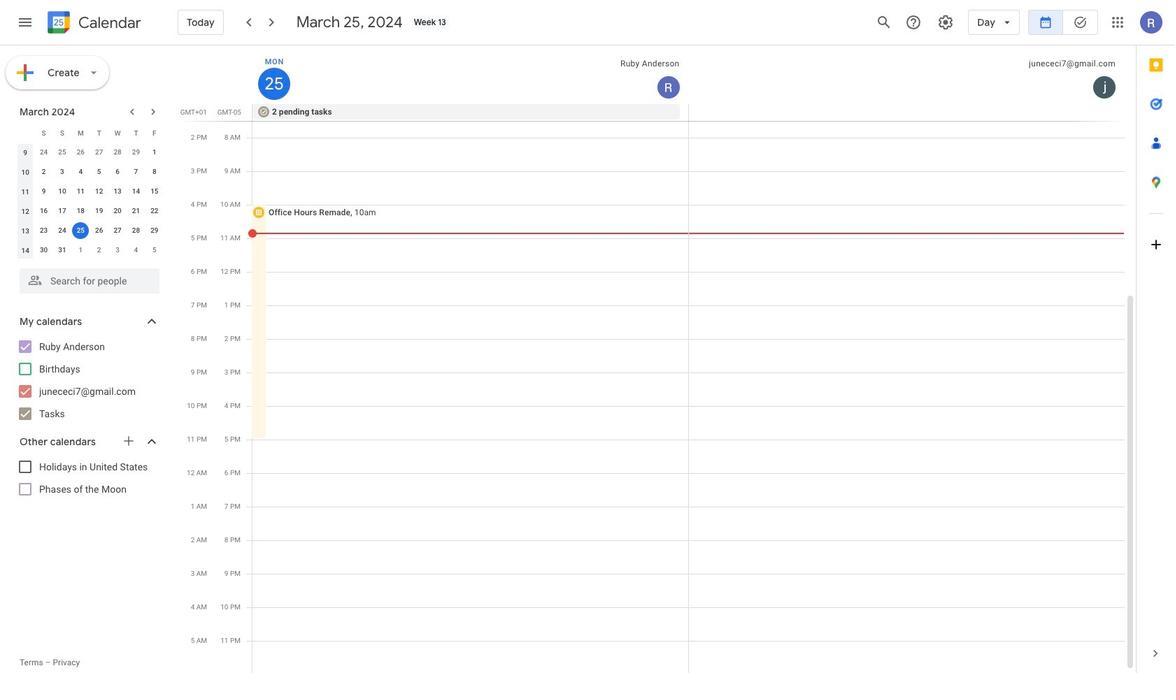 Task type: locate. For each thing, give the bounding box(es) containing it.
3 element
[[54, 164, 71, 180]]

column header inside march 2024 grid
[[16, 123, 35, 143]]

column header
[[252, 45, 689, 104], [16, 123, 35, 143]]

cell inside row group
[[71, 221, 90, 241]]

4 element
[[72, 164, 89, 180]]

tab list
[[1137, 45, 1175, 634]]

28 element
[[128, 222, 144, 239]]

26 element
[[91, 222, 107, 239]]

march 2024 grid
[[13, 123, 164, 260]]

27 element
[[109, 222, 126, 239]]

15 element
[[146, 183, 163, 200]]

0 horizontal spatial column header
[[16, 123, 35, 143]]

february 25 element
[[54, 144, 71, 161]]

row group
[[16, 143, 164, 260]]

heading inside calendar element
[[76, 14, 141, 31]]

17 element
[[54, 203, 71, 220]]

9 element
[[35, 183, 52, 200]]

Search for people text field
[[28, 269, 151, 294]]

april 1 element
[[72, 242, 89, 259]]

april 4 element
[[128, 242, 144, 259]]

22 element
[[146, 203, 163, 220]]

29 element
[[146, 222, 163, 239]]

row
[[246, 104, 1136, 121], [16, 123, 164, 143], [16, 143, 164, 162], [16, 162, 164, 182], [16, 182, 164, 201], [16, 201, 164, 221], [16, 221, 164, 241], [16, 241, 164, 260]]

cell
[[71, 221, 90, 241]]

12 element
[[91, 183, 107, 200]]

1 horizontal spatial column header
[[252, 45, 689, 104]]

24 element
[[54, 222, 71, 239]]

grid
[[179, 45, 1136, 674]]

19 element
[[91, 203, 107, 220]]

heading
[[76, 14, 141, 31]]

monday, march 25, today element
[[258, 68, 290, 100]]

11 element
[[72, 183, 89, 200]]

add other calendars image
[[122, 434, 136, 448]]

main drawer image
[[17, 14, 34, 31]]

1 vertical spatial column header
[[16, 123, 35, 143]]

None search field
[[0, 263, 173, 294]]



Task type: vqa. For each thing, say whether or not it's contained in the screenshot.
the All day
no



Task type: describe. For each thing, give the bounding box(es) containing it.
february 26 element
[[72, 144, 89, 161]]

april 2 element
[[91, 242, 107, 259]]

february 28 element
[[109, 144, 126, 161]]

6 element
[[109, 164, 126, 180]]

2 element
[[35, 164, 52, 180]]

25, today element
[[72, 222, 89, 239]]

8 element
[[146, 164, 163, 180]]

april 5 element
[[146, 242, 163, 259]]

my calendars list
[[3, 336, 173, 425]]

14 element
[[128, 183, 144, 200]]

0 vertical spatial column header
[[252, 45, 689, 104]]

other calendars list
[[3, 456, 173, 501]]

february 29 element
[[128, 144, 144, 161]]

16 element
[[35, 203, 52, 220]]

20 element
[[109, 203, 126, 220]]

february 27 element
[[91, 144, 107, 161]]

23 element
[[35, 222, 52, 239]]

31 element
[[54, 242, 71, 259]]

7 element
[[128, 164, 144, 180]]

february 24 element
[[35, 144, 52, 161]]

18 element
[[72, 203, 89, 220]]

13 element
[[109, 183, 126, 200]]

21 element
[[128, 203, 144, 220]]

april 3 element
[[109, 242, 126, 259]]

10 element
[[54, 183, 71, 200]]

row group inside march 2024 grid
[[16, 143, 164, 260]]

calendar element
[[45, 8, 141, 39]]

settings menu image
[[937, 14, 954, 31]]

1 element
[[146, 144, 163, 161]]

5 element
[[91, 164, 107, 180]]

30 element
[[35, 242, 52, 259]]



